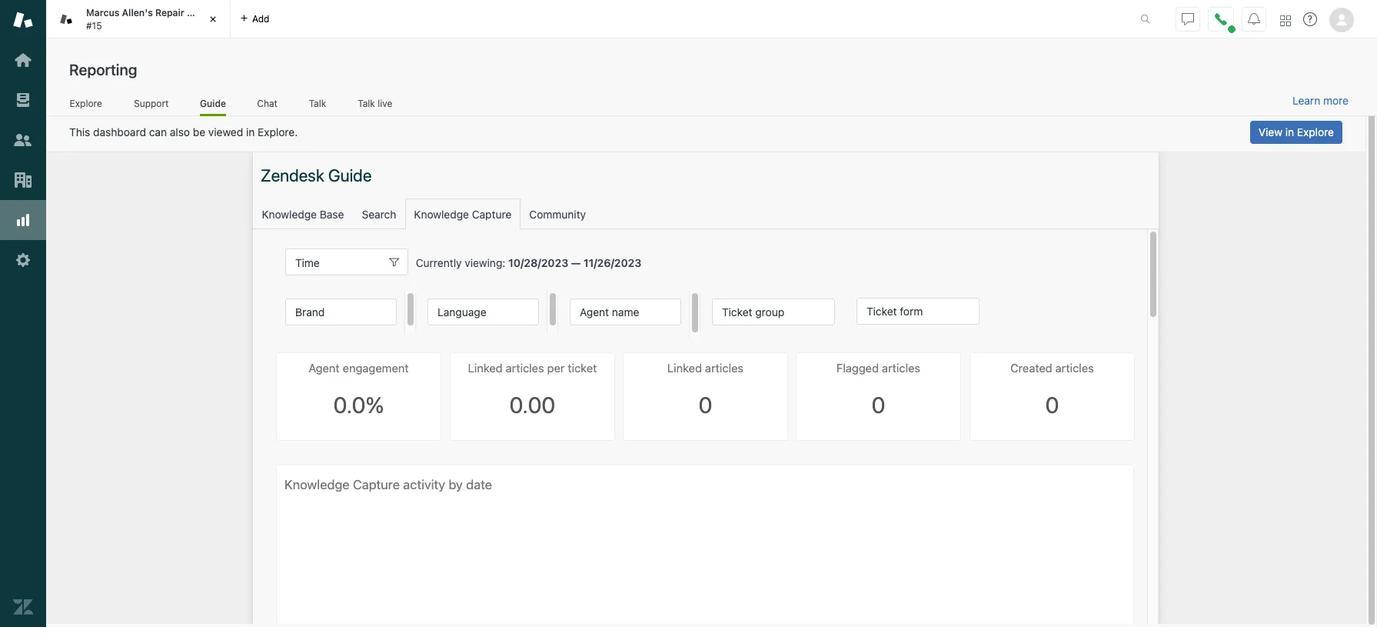 Task type: describe. For each thing, give the bounding box(es) containing it.
dashboard
[[93, 125, 146, 138]]

chat link
[[257, 97, 278, 114]]

guide
[[200, 97, 226, 109]]

live
[[378, 97, 393, 109]]

talk live
[[358, 97, 393, 109]]

view in explore
[[1259, 125, 1335, 138]]

reporting image
[[13, 210, 33, 230]]

learn
[[1293, 94, 1321, 107]]

view
[[1259, 125, 1283, 138]]

explore.
[[258, 125, 298, 138]]

1 in from the left
[[246, 125, 255, 138]]

allen's
[[122, 7, 153, 19]]

views image
[[13, 90, 33, 110]]

button displays agent's chat status as invisible. image
[[1182, 13, 1195, 25]]

learn more
[[1293, 94, 1349, 107]]

add button
[[231, 0, 279, 38]]

admin image
[[13, 250, 33, 270]]

tabs tab list
[[46, 0, 1125, 38]]

support
[[134, 97, 169, 109]]

can
[[149, 125, 167, 138]]

this
[[69, 125, 90, 138]]

main element
[[0, 0, 46, 627]]

also
[[170, 125, 190, 138]]

organizations image
[[13, 170, 33, 190]]

add
[[252, 13, 270, 24]]

support link
[[133, 97, 169, 114]]

zendesk products image
[[1281, 15, 1292, 26]]

more
[[1324, 94, 1349, 107]]

talk link
[[309, 97, 327, 114]]

learn more link
[[1293, 94, 1349, 108]]

talk for talk
[[309, 97, 326, 109]]



Task type: vqa. For each thing, say whether or not it's contained in the screenshot.
The Talk in Talk "link"
no



Task type: locate. For each thing, give the bounding box(es) containing it.
explore up this
[[70, 97, 102, 109]]

explore inside button
[[1298, 125, 1335, 138]]

explore
[[70, 97, 102, 109], [1298, 125, 1335, 138]]

in
[[246, 125, 255, 138], [1286, 125, 1295, 138]]

1 horizontal spatial talk
[[358, 97, 375, 109]]

notifications image
[[1249, 13, 1261, 25]]

tab containing marcus allen's repair ticket
[[46, 0, 231, 38]]

talk for talk live
[[358, 97, 375, 109]]

1 vertical spatial explore
[[1298, 125, 1335, 138]]

ticket
[[187, 7, 215, 19]]

zendesk support image
[[13, 10, 33, 30]]

customers image
[[13, 130, 33, 150]]

explore down the learn more link
[[1298, 125, 1335, 138]]

reporting
[[69, 61, 137, 78]]

guide link
[[200, 97, 226, 116]]

0 horizontal spatial in
[[246, 125, 255, 138]]

talk
[[309, 97, 326, 109], [358, 97, 375, 109]]

explore link
[[69, 97, 103, 114]]

view in explore button
[[1251, 121, 1343, 144]]

repair
[[155, 7, 184, 19]]

2 in from the left
[[1286, 125, 1295, 138]]

0 horizontal spatial explore
[[70, 97, 102, 109]]

talk left the live
[[358, 97, 375, 109]]

chat
[[257, 97, 278, 109]]

get started image
[[13, 50, 33, 70]]

in inside button
[[1286, 125, 1295, 138]]

marcus
[[86, 7, 120, 19]]

in right viewed
[[246, 125, 255, 138]]

talk right chat
[[309, 97, 326, 109]]

#15
[[86, 20, 102, 31]]

get help image
[[1304, 12, 1318, 26]]

talk live link
[[357, 97, 393, 114]]

this dashboard can also be viewed in explore.
[[69, 125, 298, 138]]

close image
[[205, 12, 221, 27]]

marcus allen's repair ticket #15
[[86, 7, 215, 31]]

2 talk from the left
[[358, 97, 375, 109]]

0 horizontal spatial talk
[[309, 97, 326, 109]]

1 horizontal spatial explore
[[1298, 125, 1335, 138]]

in right view on the top
[[1286, 125, 1295, 138]]

viewed
[[208, 125, 243, 138]]

tab
[[46, 0, 231, 38]]

zendesk image
[[13, 597, 33, 617]]

0 vertical spatial explore
[[70, 97, 102, 109]]

1 talk from the left
[[309, 97, 326, 109]]

be
[[193, 125, 206, 138]]

1 horizontal spatial in
[[1286, 125, 1295, 138]]



